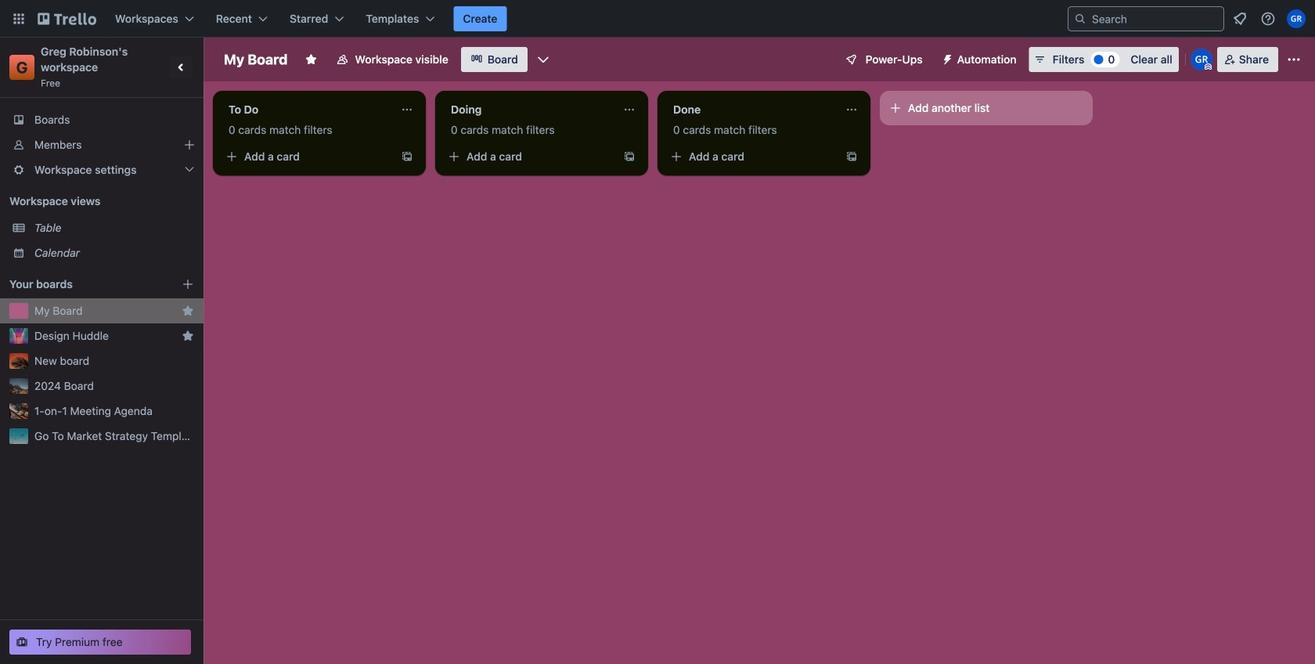 Task type: describe. For each thing, give the bounding box(es) containing it.
add board image
[[182, 278, 194, 291]]

open information menu image
[[1261, 11, 1277, 27]]

sm image
[[936, 47, 958, 69]]

create from template… image
[[401, 150, 414, 163]]

back to home image
[[38, 6, 96, 31]]

workspace navigation collapse icon image
[[171, 56, 193, 78]]

star or unstar board image
[[305, 53, 318, 66]]

0 horizontal spatial greg robinson (gregrobinson96) image
[[1191, 49, 1213, 70]]

Search field
[[1087, 8, 1224, 30]]

this member is an admin of this board. image
[[1205, 63, 1212, 70]]

1 starred icon image from the top
[[182, 305, 194, 317]]

Board name text field
[[216, 47, 296, 72]]



Task type: vqa. For each thing, say whether or not it's contained in the screenshot.
Board name text box
yes



Task type: locate. For each thing, give the bounding box(es) containing it.
your boards with 6 items element
[[9, 275, 158, 294]]

1 create from template… image from the left
[[623, 150, 636, 163]]

search image
[[1075, 13, 1087, 25]]

greg robinson (gregrobinson96) image
[[1288, 9, 1306, 28], [1191, 49, 1213, 70]]

2 create from template… image from the left
[[846, 150, 858, 163]]

primary element
[[0, 0, 1316, 38]]

1 horizontal spatial greg robinson (gregrobinson96) image
[[1288, 9, 1306, 28]]

show menu image
[[1287, 52, 1302, 67]]

customize views image
[[536, 52, 551, 67]]

greg robinson (gregrobinson96) image right the open information menu 'image'
[[1288, 9, 1306, 28]]

0 vertical spatial starred icon image
[[182, 305, 194, 317]]

None text field
[[219, 97, 395, 122], [664, 97, 840, 122], [219, 97, 395, 122], [664, 97, 840, 122]]

1 vertical spatial starred icon image
[[182, 330, 194, 342]]

1 horizontal spatial create from template… image
[[846, 150, 858, 163]]

0 vertical spatial greg robinson (gregrobinson96) image
[[1288, 9, 1306, 28]]

1 vertical spatial greg robinson (gregrobinson96) image
[[1191, 49, 1213, 70]]

starred icon image
[[182, 305, 194, 317], [182, 330, 194, 342]]

None text field
[[442, 97, 617, 122]]

create from template… image
[[623, 150, 636, 163], [846, 150, 858, 163]]

0 notifications image
[[1231, 9, 1250, 28]]

greg robinson (gregrobinson96) image down search field
[[1191, 49, 1213, 70]]

0 horizontal spatial create from template… image
[[623, 150, 636, 163]]

2 starred icon image from the top
[[182, 330, 194, 342]]



